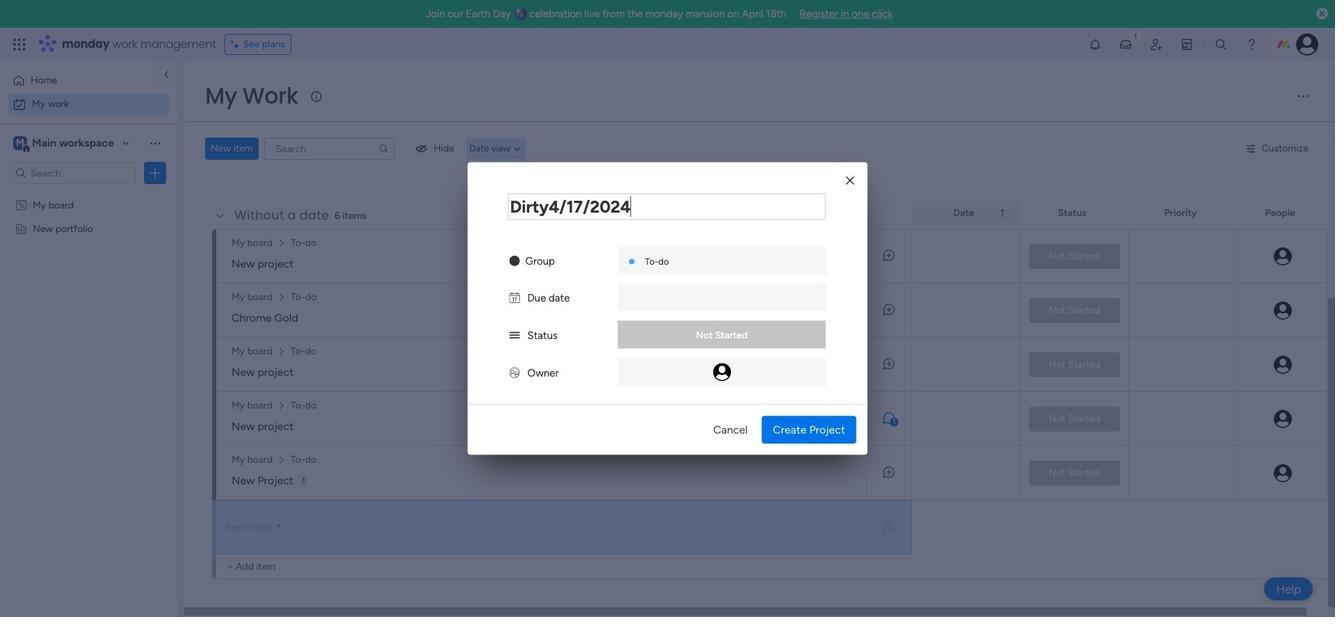 Task type: vqa. For each thing, say whether or not it's contained in the screenshot.
'Administration' image
no



Task type: locate. For each thing, give the bounding box(es) containing it.
notifications image
[[1089, 38, 1102, 51]]

dialog
[[468, 162, 868, 455]]

workspace image
[[13, 136, 27, 151]]

column header
[[913, 202, 1021, 225]]

1 vertical spatial option
[[8, 93, 169, 115]]

None search field
[[264, 138, 395, 160]]

monday marketplace image
[[1180, 38, 1194, 51]]

search image
[[378, 143, 389, 154]]

search everything image
[[1214, 38, 1228, 51]]

workspace selection element
[[13, 135, 116, 153]]

option
[[8, 70, 148, 92], [8, 93, 169, 115], [0, 192, 177, 195]]

v2 multiple person column image
[[510, 367, 520, 379]]

2 vertical spatial option
[[0, 192, 177, 195]]

Search in workspace field
[[29, 165, 116, 181]]

v2 sun image
[[510, 255, 520, 267]]

None field
[[508, 194, 826, 220]]

Filter dashboard by text search field
[[264, 138, 395, 160]]

select product image
[[13, 38, 26, 51]]

list box
[[0, 190, 177, 428]]

help image
[[1245, 38, 1259, 51]]



Task type: describe. For each thing, give the bounding box(es) containing it.
0 vertical spatial option
[[8, 70, 148, 92]]

jacob simon image
[[1297, 33, 1319, 56]]

invite members image
[[1150, 38, 1164, 51]]

close image
[[846, 175, 855, 186]]

see plans image
[[231, 37, 243, 52]]

1 image
[[1130, 29, 1142, 44]]

update feed image
[[1119, 38, 1133, 51]]

dapulse date column image
[[510, 292, 520, 304]]

sort image
[[997, 208, 1008, 219]]

v2 status image
[[510, 329, 520, 342]]



